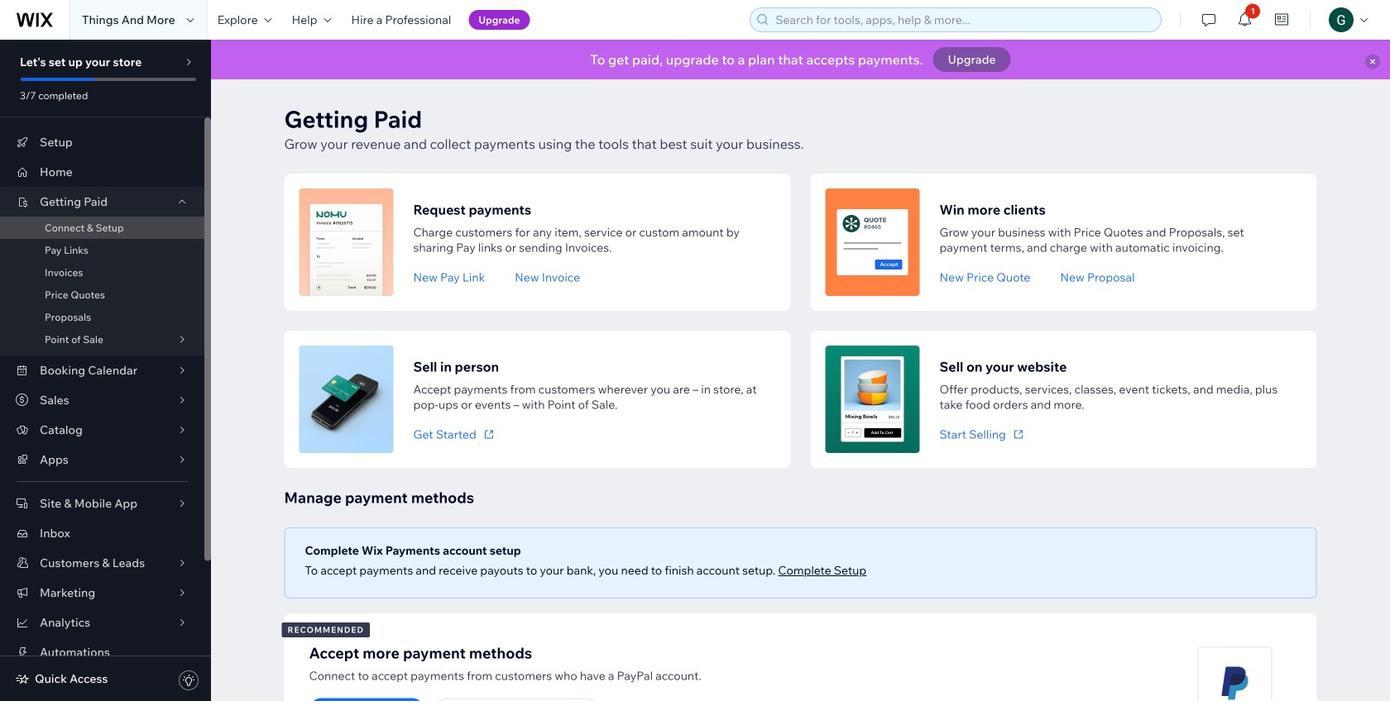 Task type: locate. For each thing, give the bounding box(es) containing it.
alert
[[211, 40, 1391, 79]]

Search for tools, apps, help & more... field
[[771, 8, 1156, 31]]



Task type: vqa. For each thing, say whether or not it's contained in the screenshot.
1st "$11.97" from right
no



Task type: describe. For each thing, give the bounding box(es) containing it.
sidebar element
[[0, 40, 211, 702]]



